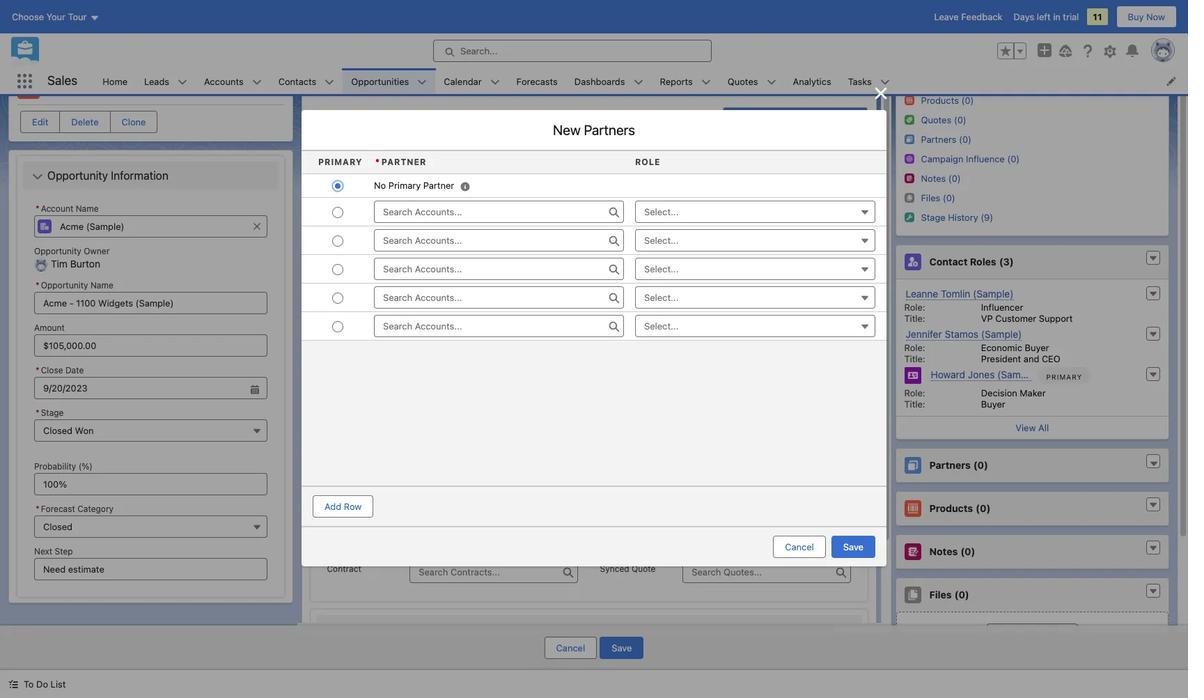 Task type: describe. For each thing, give the bounding box(es) containing it.
calendar link
[[436, 68, 490, 94]]

text default image inside to do list button
[[8, 680, 18, 689]]

1 horizontal spatial group
[[998, 43, 1027, 59]]

system information button
[[319, 618, 860, 640]]

0 vertical spatial partner
[[382, 156, 427, 167]]

* for * partner
[[376, 156, 380, 167]]

ceo
[[1042, 353, 1061, 364]]

reports
[[660, 76, 693, 87]]

contact image
[[905, 367, 922, 384]]

1 vertical spatial cancel button
[[545, 637, 597, 659]]

account
[[41, 203, 73, 214]]

home link
[[94, 68, 136, 94]]

accounts list item
[[196, 68, 270, 94]]

probability
[[34, 462, 76, 472]]

you've
[[641, 160, 670, 171]]

support
[[1040, 313, 1074, 324]]

notes (0) link
[[922, 173, 962, 185]]

calendar list item
[[436, 68, 508, 94]]

and
[[1024, 353, 1040, 364]]

tasks list item
[[840, 68, 899, 94]]

1 horizontal spatial cancel
[[786, 541, 815, 552]]

buy now button
[[1117, 6, 1178, 28]]

1 vertical spatial partners
[[930, 459, 971, 471]]

step
[[55, 547, 73, 557]]

home
[[103, 76, 128, 87]]

The deal is at 10% because they are at the sales process stage of defining their requirements.  It is not clear whether our solutions are a good fit or not but they are willing to discuss this in detail. text field
[[500, 454, 851, 488]]

vp
[[982, 313, 994, 324]]

* for * opportunity name
[[36, 280, 39, 291]]

opportunities link
[[343, 68, 418, 94]]

information for system information
[[381, 623, 438, 635]]

-
[[85, 79, 91, 94]]

view
[[1016, 422, 1037, 433]]

text default image for notes (0)
[[1149, 544, 1159, 554]]

view all link
[[897, 416, 1169, 439]]

1 horizontal spatial files
[[1047, 629, 1067, 640]]

to do list button
[[0, 670, 74, 698]]

quotes image
[[905, 115, 915, 124]]

jones
[[969, 369, 995, 381]]

(sample) right the leads
[[178, 79, 233, 94]]

trial
[[1064, 11, 1080, 22]]

now
[[1147, 11, 1166, 22]]

amount
[[34, 323, 65, 333]]

row
[[344, 501, 362, 512]]

Search Accounts... text field
[[374, 258, 624, 280]]

* for * stage
[[36, 408, 39, 418]]

leads list item
[[136, 68, 196, 94]]

tasks link
[[840, 68, 881, 94]]

* account name
[[36, 203, 99, 214]]

information for opportunity information
[[111, 169, 169, 182]]

information for additional information
[[394, 290, 451, 303]]

3 role: from the top
[[905, 387, 926, 399]]

quotes
[[728, 76, 759, 87]]

contact roles (3)
[[930, 256, 1014, 268]]

delete
[[71, 116, 99, 128]]

edit button
[[20, 111, 60, 133]]

title: for jennifer stamos (sample)
[[905, 353, 926, 364]]

name for * opportunity name
[[91, 280, 113, 291]]

* opportunity name
[[36, 280, 113, 291]]

great work! you've closed a successful deal.
[[586, 160, 784, 171]]

files image
[[905, 193, 915, 203]]

economic buyer
[[982, 342, 1050, 353]]

a
[[704, 160, 710, 171]]

group containing *
[[34, 363, 267, 400]]

deal.
[[763, 160, 784, 171]]

stage history (9) link
[[922, 212, 994, 224]]

contacts link
[[270, 68, 325, 94]]

contacts
[[279, 76, 317, 87]]

howard jones (sample) link
[[931, 369, 1039, 381]]

(sample) for howard jones (sample)
[[998, 369, 1039, 381]]

add row button
[[313, 495, 374, 517]]

0 vertical spatial close
[[313, 162, 335, 172]]

t
[[313, 199, 316, 210]]

search... button
[[433, 40, 712, 62]]

text default image inside opportunity information dropdown button
[[32, 172, 43, 183]]

no primary partner
[[374, 179, 455, 191]]

analytics
[[793, 76, 832, 87]]

(sample) for leanne tomlin (sample)
[[974, 288, 1014, 300]]

history (9)
[[949, 212, 994, 223]]

other information button
[[319, 523, 860, 545]]

1 horizontal spatial stage
[[922, 212, 946, 223]]

jennifer
[[906, 328, 943, 340]]

select... for select... button for first search accounts... text field from the bottom of the page
[[645, 321, 679, 332]]

date inside group
[[65, 365, 84, 376]]

1 vertical spatial buyer
[[982, 399, 1006, 410]]

contact roles element
[[896, 245, 1170, 440]]

feedback
[[962, 11, 1003, 22]]

1 vertical spatial cancel
[[557, 643, 586, 654]]

select... for select... button related to 1st search accounts... text field from the top
[[645, 206, 679, 217]]

roles
[[971, 256, 997, 268]]

widgets
[[125, 79, 175, 94]]

influencer
[[982, 302, 1024, 313]]

contacts list item
[[270, 68, 343, 94]]

next
[[34, 547, 52, 557]]

inverse image
[[873, 85, 890, 101]]

opportunity for opportunity owner
[[34, 246, 81, 256]]

partners image
[[905, 134, 915, 144]]

leave feedback
[[935, 11, 1003, 22]]

president and ceo
[[982, 353, 1061, 364]]

stage history image
[[905, 212, 915, 222]]

decision
[[982, 387, 1018, 399]]

left
[[1038, 11, 1051, 22]]

0 vertical spatial files
[[930, 589, 952, 601]]

information for other information
[[372, 528, 430, 541]]

dashboards
[[575, 76, 625, 87]]

buy now
[[1129, 11, 1166, 22]]

role: for jennifer stamos (sample)
[[905, 342, 926, 353]]

forecasts
[[517, 76, 558, 87]]

edit inside button
[[32, 116, 48, 128]]

leave feedback link
[[935, 11, 1003, 22]]

view all
[[1016, 422, 1050, 433]]

role, select... button for first search accounts... text field from the bottom of the page
[[636, 315, 876, 337]]

to
[[24, 679, 34, 690]]

system
[[340, 623, 378, 635]]

leads
[[144, 76, 169, 87]]

path options list box
[[341, 74, 868, 96]]

* partner
[[376, 156, 427, 167]]

0 vertical spatial save button
[[832, 536, 876, 558]]

close date
[[313, 162, 335, 182]]

0 vertical spatial primary
[[318, 156, 363, 167]]

role: for leanne tomlin (sample)
[[905, 302, 926, 313]]

campaign influence image
[[905, 154, 915, 163]]

* close date
[[36, 365, 84, 376]]

howard
[[931, 369, 966, 381]]

great
[[586, 160, 611, 171]]

1 horizontal spatial text default image
[[1149, 501, 1159, 510]]

opportunities
[[351, 76, 409, 87]]

1 horizontal spatial save
[[844, 541, 864, 552]]

reports list item
[[652, 68, 720, 94]]

next step
[[34, 547, 73, 557]]

products (0)
[[930, 503, 991, 514]]

4 search accounts... text field from the top
[[374, 315, 624, 337]]



Task type: vqa. For each thing, say whether or not it's contained in the screenshot.
the TBurt Link
no



Task type: locate. For each thing, give the bounding box(es) containing it.
clone
[[122, 116, 146, 128]]

opportunity inside dropdown button
[[47, 169, 108, 182]]

name right account
[[76, 203, 99, 214]]

0 vertical spatial text default image
[[32, 172, 43, 183]]

(sample) down president and ceo
[[998, 369, 1039, 381]]

0 vertical spatial date
[[313, 172, 332, 182]]

details tab panel
[[310, 266, 868, 697]]

list
[[51, 679, 66, 690]]

new partners
[[553, 122, 636, 138]]

select... for select... button corresponding to third search accounts... text field from the top of the page
[[645, 292, 679, 303]]

notes (0)
[[922, 173, 962, 184]]

* forecast category
[[36, 504, 114, 515]]

acme
[[48, 79, 82, 94]]

role: down jennifer at the right top of page
[[905, 342, 926, 353]]

(0) for products (0)
[[976, 503, 991, 514]]

0 horizontal spatial save
[[612, 643, 632, 654]]

text default image inside additional information dropdown button
[[325, 293, 336, 304]]

opportunity down opportunity owner
[[41, 280, 88, 291]]

partners (0) link
[[922, 134, 972, 146]]

group
[[998, 43, 1027, 59], [34, 363, 267, 400]]

1 horizontal spatial buyer
[[1025, 342, 1050, 353]]

(sample) up economic
[[982, 328, 1023, 340]]

guidance
[[586, 135, 632, 146]]

delete button
[[59, 111, 110, 133]]

title: down contact icon
[[905, 399, 926, 410]]

1 horizontal spatial edit
[[562, 136, 578, 146]]

0 horizontal spatial stage
[[41, 408, 64, 418]]

1 vertical spatial name
[[91, 280, 113, 291]]

leave
[[935, 11, 959, 22]]

text default image
[[1149, 254, 1159, 264], [325, 293, 336, 304], [1149, 544, 1159, 554], [1149, 587, 1159, 597], [8, 680, 18, 689]]

0 horizontal spatial close
[[41, 365, 63, 376]]

text default image for contact roles (3)
[[1149, 254, 1159, 264]]

(0) for notes (0)
[[961, 546, 976, 558]]

name down owner
[[91, 280, 113, 291]]

(0) inside files element
[[955, 589, 970, 601]]

0 vertical spatial group
[[998, 43, 1027, 59]]

forecasts link
[[508, 68, 566, 94]]

list
[[94, 68, 1189, 94]]

Role, Select... button
[[636, 201, 876, 223], [636, 286, 876, 309], [636, 315, 876, 337]]

1 horizontal spatial close
[[313, 162, 335, 172]]

1 horizontal spatial primary
[[389, 179, 421, 191]]

0 horizontal spatial files
[[930, 589, 952, 601]]

1 role, select... button from the top
[[636, 201, 876, 223]]

(0) down notes (0) at right
[[955, 589, 970, 601]]

opportunity information
[[47, 169, 169, 182]]

0 vertical spatial cancel
[[786, 541, 815, 552]]

0 vertical spatial edit
[[32, 116, 48, 128]]

leads link
[[136, 68, 178, 94]]

0 vertical spatial role, select... button
[[636, 229, 876, 252]]

quotes (0) link
[[922, 114, 967, 126]]

campaign
[[922, 153, 964, 164]]

0 vertical spatial stage
[[922, 212, 946, 223]]

president
[[982, 353, 1022, 364]]

0 horizontal spatial buyer
[[982, 399, 1006, 410]]

1 vertical spatial files
[[1047, 629, 1067, 640]]

opportunity up * opportunity name
[[34, 246, 81, 256]]

files right upload
[[1047, 629, 1067, 640]]

select... for 2nd search accounts... text field role, select... button
[[645, 235, 679, 246]]

1 vertical spatial save button
[[600, 637, 644, 659]]

stage
[[922, 212, 946, 223], [41, 408, 64, 418]]

* stage
[[36, 408, 64, 418]]

group down days
[[998, 43, 1027, 59]]

stage down * close date
[[41, 408, 64, 418]]

1 vertical spatial group
[[34, 363, 267, 400]]

0 vertical spatial buyer
[[1025, 342, 1050, 353]]

(sample) up influencer
[[974, 288, 1014, 300]]

None text field
[[34, 292, 267, 315], [34, 377, 267, 400], [34, 292, 267, 315], [34, 377, 267, 400]]

maker
[[1020, 387, 1046, 399]]

2 role, select... button from the top
[[636, 258, 876, 280]]

key
[[310, 135, 328, 146]]

0 vertical spatial cancel button
[[774, 536, 826, 558]]

(3)
[[1000, 256, 1014, 268]]

leanne tomlin (sample)
[[906, 288, 1014, 300]]

5 select... from the top
[[645, 321, 679, 332]]

vp customer support
[[982, 313, 1074, 324]]

opportunity for opportunity information
[[47, 169, 108, 182]]

3 title: from the top
[[905, 399, 926, 410]]

edit down opportunity image
[[32, 116, 48, 128]]

1 vertical spatial primary
[[389, 179, 421, 191]]

2 select... from the top
[[645, 235, 679, 246]]

partner down the * partner
[[424, 179, 455, 191]]

1 select... from the top
[[645, 206, 679, 217]]

role, select... button for search accounts... text box
[[636, 258, 876, 280]]

quotes list item
[[720, 68, 785, 94]]

(0) up products (0)
[[974, 459, 989, 471]]

* inside group
[[36, 365, 39, 376]]

partners up great
[[584, 122, 636, 138]]

3 role, select... button from the top
[[636, 315, 876, 337]]

campaign influence (0) link
[[922, 153, 1020, 165]]

buyer
[[1025, 342, 1050, 353], [982, 399, 1006, 410]]

work!
[[613, 160, 638, 171]]

partner up the no primary partner
[[382, 156, 427, 167]]

2 vertical spatial role, select... button
[[636, 315, 876, 337]]

title: up jennifer at the right top of page
[[905, 313, 926, 324]]

1 vertical spatial partner
[[424, 179, 455, 191]]

details link
[[381, 238, 419, 266]]

tab list containing activity
[[310, 238, 868, 266]]

text default image
[[32, 172, 43, 183], [1149, 501, 1159, 510]]

1 vertical spatial save
[[612, 643, 632, 654]]

0 vertical spatial name
[[76, 203, 99, 214]]

quote
[[444, 246, 475, 258]]

tab list
[[310, 238, 868, 266]]

information down "clone"
[[111, 169, 169, 182]]

quotes link
[[720, 68, 767, 94]]

* for * forecast category
[[36, 504, 39, 515]]

0 horizontal spatial text default image
[[32, 172, 43, 183]]

(0)
[[974, 459, 989, 471], [976, 503, 991, 514], [961, 546, 976, 558], [955, 589, 970, 601]]

role, select... button for 1st search accounts... text field from the top
[[636, 201, 876, 223]]

0 horizontal spatial save button
[[600, 637, 644, 659]]

(0) right products
[[976, 503, 991, 514]]

primary down the * partner
[[389, 179, 421, 191]]

days left in trial
[[1014, 11, 1080, 22]]

files (0)
[[930, 589, 970, 601]]

text default image for files (0)
[[1149, 587, 1159, 597]]

4 select... from the top
[[645, 292, 679, 303]]

11
[[1094, 11, 1103, 22]]

role: down 'leanne'
[[905, 302, 926, 313]]

analytics link
[[785, 68, 840, 94]]

* down amount
[[36, 365, 39, 376]]

group down amount "text box"
[[34, 363, 267, 400]]

(0) for partners (0)
[[974, 459, 989, 471]]

category
[[77, 504, 114, 515]]

leanne
[[906, 288, 939, 300]]

2 vertical spatial role:
[[905, 387, 926, 399]]

(sample) inside leanne tomlin (sample) link
[[974, 288, 1014, 300]]

notes (0)
[[930, 546, 976, 558]]

campaign influence (0)
[[922, 153, 1020, 164]]

contact
[[930, 256, 968, 268]]

Probability (%) text field
[[34, 474, 267, 496]]

(sample) inside howard jones (sample) link
[[998, 369, 1039, 381]]

2 vertical spatial opportunity
[[41, 280, 88, 291]]

2 role: from the top
[[905, 342, 926, 353]]

reports link
[[652, 68, 702, 94]]

opportunity up * account name
[[47, 169, 108, 182]]

3 select... from the top
[[645, 263, 679, 275]]

0 horizontal spatial partners
[[584, 122, 636, 138]]

customer
[[996, 313, 1037, 324]]

* left account
[[36, 203, 39, 214]]

(sample) inside the jennifer stamos (sample) link
[[982, 328, 1023, 340]]

* left forecast
[[36, 504, 39, 515]]

0 vertical spatial opportunity
[[47, 169, 108, 182]]

for
[[634, 135, 648, 146]]

howard jones (sample)
[[931, 369, 1039, 381]]

1 horizontal spatial save button
[[832, 536, 876, 558]]

cancel
[[786, 541, 815, 552], [557, 643, 586, 654]]

edit link
[[562, 135, 578, 146]]

information down details
[[394, 290, 451, 303]]

0 horizontal spatial primary
[[318, 156, 363, 167]]

* up the no
[[376, 156, 380, 167]]

close down key at the top left of page
[[313, 162, 335, 172]]

9/20/2023
[[350, 162, 397, 173]]

buy
[[1129, 11, 1145, 22]]

stage down files (0) link
[[922, 212, 946, 223]]

list containing home
[[94, 68, 1189, 94]]

stamos
[[945, 328, 979, 340]]

role, select... button for third search accounts... text field from the top of the page
[[636, 286, 876, 309]]

select... for role, select... button for search accounts... text box
[[645, 263, 679, 275]]

partners up products
[[930, 459, 971, 471]]

information right system
[[381, 623, 438, 635]]

economic
[[982, 342, 1023, 353]]

1 vertical spatial edit
[[562, 136, 578, 146]]

2 search accounts... text field from the top
[[374, 229, 624, 252]]

opportunity image
[[17, 77, 40, 99]]

role, select... button for 2nd search accounts... text field
[[636, 229, 876, 252]]

1 role: from the top
[[905, 302, 926, 313]]

2 role, select... button from the top
[[636, 286, 876, 309]]

0 horizontal spatial group
[[34, 363, 267, 400]]

details
[[381, 246, 419, 258]]

(0) right notes
[[961, 546, 976, 558]]

partners (0)
[[922, 134, 972, 145]]

add
[[325, 501, 342, 512]]

Role, Select... button
[[636, 229, 876, 252], [636, 258, 876, 280]]

1 vertical spatial stage
[[41, 408, 64, 418]]

no
[[374, 179, 386, 191]]

primary
[[318, 156, 363, 167], [389, 179, 421, 191]]

name for * account name
[[76, 203, 99, 214]]

title: for leanne tomlin (sample)
[[905, 313, 926, 324]]

3 search accounts... text field from the top
[[374, 286, 624, 309]]

partner
[[382, 156, 427, 167], [424, 179, 455, 191]]

Search Accounts... text field
[[374, 201, 624, 223], [374, 229, 624, 252], [374, 286, 624, 309], [374, 315, 624, 337]]

additional
[[340, 290, 391, 303]]

date inside close date
[[313, 172, 332, 182]]

text default image inside contact roles element
[[1149, 254, 1159, 264]]

1 role, select... button from the top
[[636, 229, 876, 252]]

opportunities list item
[[343, 68, 436, 94]]

0 vertical spatial title:
[[905, 313, 926, 324]]

success
[[650, 135, 691, 146]]

0 vertical spatial partners
[[584, 122, 636, 138]]

files down notes
[[930, 589, 952, 601]]

0 horizontal spatial cancel button
[[545, 637, 597, 659]]

$105,000.00
[[350, 189, 406, 201]]

1 horizontal spatial date
[[313, 172, 332, 182]]

0 vertical spatial role:
[[905, 302, 926, 313]]

* for * account name
[[36, 203, 39, 214]]

1 vertical spatial close
[[41, 365, 63, 376]]

products image
[[905, 95, 915, 105]]

title: up contact icon
[[905, 353, 926, 364]]

activity
[[319, 246, 356, 258]]

1 horizontal spatial cancel button
[[774, 536, 826, 558]]

do
[[36, 679, 48, 690]]

activity link
[[319, 238, 356, 266]]

2 vertical spatial title:
[[905, 399, 926, 410]]

1 horizontal spatial partners
[[930, 459, 971, 471]]

probability (%)
[[34, 462, 93, 472]]

products (0) link
[[922, 95, 975, 107]]

quotes (0)
[[922, 114, 967, 125]]

1 vertical spatial title:
[[905, 353, 926, 364]]

select...
[[645, 206, 679, 217], [645, 235, 679, 246], [645, 263, 679, 275], [645, 292, 679, 303], [645, 321, 679, 332]]

(0) for files (0)
[[955, 589, 970, 601]]

1 vertical spatial opportunity
[[34, 246, 81, 256]]

opportunity owner
[[34, 246, 110, 256]]

1100
[[94, 79, 122, 94]]

0 vertical spatial role, select... button
[[636, 201, 876, 223]]

to do list
[[24, 679, 66, 690]]

* for * close date
[[36, 365, 39, 376]]

0 horizontal spatial cancel
[[557, 643, 586, 654]]

primary down the fields
[[318, 156, 363, 167]]

2 title: from the top
[[905, 353, 926, 364]]

1 vertical spatial role:
[[905, 342, 926, 353]]

(%)
[[79, 462, 93, 472]]

information right other
[[372, 528, 430, 541]]

quote link
[[444, 238, 475, 266]]

products
[[930, 503, 974, 514]]

close up '* stage'
[[41, 365, 63, 376]]

1 vertical spatial role, select... button
[[636, 286, 876, 309]]

guidance for success
[[586, 135, 691, 146]]

fields
[[331, 135, 359, 146]]

files element
[[896, 578, 1170, 676]]

notes image
[[905, 173, 915, 183]]

1 vertical spatial date
[[65, 365, 84, 376]]

jennifer stamos (sample)
[[906, 328, 1023, 340]]

* up amount
[[36, 280, 39, 291]]

amoun t
[[313, 189, 341, 210]]

1 vertical spatial role, select... button
[[636, 258, 876, 280]]

new
[[553, 122, 581, 138]]

Next Step text field
[[34, 559, 267, 581]]

1 search accounts... text field from the top
[[374, 201, 624, 223]]

0 vertical spatial save
[[844, 541, 864, 552]]

0 horizontal spatial edit
[[32, 116, 48, 128]]

1 title: from the top
[[905, 313, 926, 324]]

dashboards list item
[[566, 68, 652, 94]]

Amount text field
[[34, 335, 267, 357]]

role: down contact icon
[[905, 387, 926, 399]]

* down * close date
[[36, 408, 39, 418]]

all
[[1039, 422, 1050, 433]]

0 horizontal spatial date
[[65, 365, 84, 376]]

*
[[376, 156, 380, 167], [36, 203, 39, 214], [36, 280, 39, 291], [36, 365, 39, 376], [36, 408, 39, 418], [36, 504, 39, 515]]

text default image inside files element
[[1149, 587, 1159, 597]]

edit left guidance
[[562, 136, 578, 146]]

(sample) for jennifer stamos (sample)
[[982, 328, 1023, 340]]

system information
[[340, 623, 438, 635]]

accounts link
[[196, 68, 252, 94]]

1 vertical spatial text default image
[[1149, 501, 1159, 510]]



